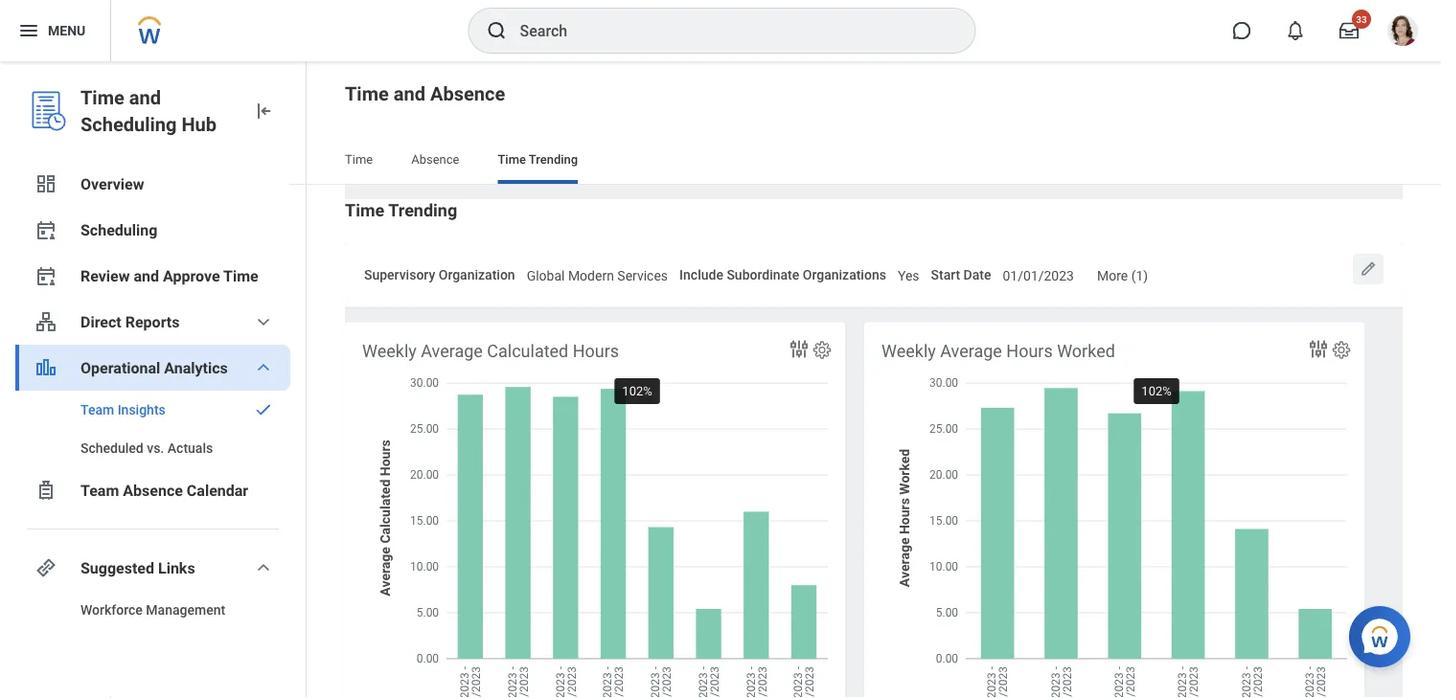 Task type: describe. For each thing, give the bounding box(es) containing it.
check image
[[252, 401, 275, 420]]

time and scheduling hub element
[[81, 84, 237, 138]]

notifications large image
[[1286, 21, 1306, 40]]

links
[[158, 559, 195, 578]]

1 vertical spatial trending
[[388, 201, 457, 221]]

102%
[[1142, 384, 1172, 399]]

analytics
[[164, 359, 228, 377]]

review and approve time link
[[15, 253, 290, 299]]

Global Modern Services text field
[[527, 257, 668, 290]]

0 vertical spatial absence
[[430, 82, 505, 105]]

organization
[[439, 267, 515, 283]]

weekly for weekly average calculated hours
[[362, 341, 417, 362]]

and for approve
[[134, 267, 159, 285]]

calculated
[[487, 341, 569, 362]]

operational analytics button
[[15, 345, 290, 391]]

and for absence
[[394, 82, 426, 105]]

dashboard image
[[35, 173, 58, 196]]

navigation pane region
[[0, 61, 307, 699]]

link image
[[35, 557, 58, 580]]

configure and view chart data image
[[1308, 338, 1331, 361]]

scheduling inside scheduling link
[[81, 221, 158, 239]]

yes
[[898, 268, 920, 284]]

approve
[[163, 267, 220, 285]]

direct reports button
[[15, 299, 290, 345]]

average for calculated
[[421, 341, 483, 362]]

2 hours from the left
[[1007, 341, 1053, 362]]

menu button
[[0, 0, 110, 61]]

profile logan mcneil image
[[1388, 15, 1419, 50]]

view team image
[[35, 311, 58, 334]]

Yes text field
[[898, 257, 920, 290]]

scheduling link
[[15, 207, 290, 253]]

overview link
[[15, 161, 290, 207]]

direct reports
[[81, 313, 180, 331]]

suggested
[[81, 559, 154, 578]]

suggested links button
[[15, 545, 290, 591]]

time trending inside tab list
[[498, 152, 578, 166]]

vs.
[[147, 440, 164, 456]]

overview
[[81, 175, 144, 193]]

management
[[146, 602, 225, 618]]

calendar user solid image
[[35, 265, 58, 288]]

configure weekly average calculated hours image
[[812, 340, 833, 361]]

start date
[[931, 267, 992, 283]]

weekly average calculated hours
[[362, 341, 619, 362]]

review
[[81, 267, 130, 285]]

configure weekly average hours worked image
[[1331, 340, 1353, 361]]

workforce
[[81, 602, 143, 618]]

01/01/2023 text field
[[1003, 257, 1075, 290]]

suggested links
[[81, 559, 195, 578]]

scheduled vs. actuals
[[81, 440, 213, 456]]

edit image
[[1359, 260, 1378, 279]]

team insights
[[81, 402, 166, 418]]

worked
[[1057, 341, 1116, 362]]

supervisory organization element
[[527, 256, 668, 291]]

services
[[618, 268, 668, 284]]

team for team absence calendar
[[81, 482, 119, 500]]

time and absence
[[345, 82, 505, 105]]

operational analytics element
[[15, 391, 290, 468]]

global modern services
[[527, 268, 668, 284]]

modern
[[568, 268, 614, 284]]

team for team insights
[[81, 402, 114, 418]]

supervisory
[[364, 267, 435, 283]]

1 vertical spatial absence
[[411, 152, 460, 166]]

chevron down small image for analytics
[[252, 357, 275, 380]]

33 button
[[1329, 10, 1372, 52]]

reports
[[125, 313, 180, 331]]

menu
[[48, 23, 86, 38]]

Search Workday  search field
[[520, 10, 936, 52]]

justify image
[[17, 19, 40, 42]]

more
[[1098, 268, 1128, 284]]



Task type: vqa. For each thing, say whether or not it's contained in the screenshot.


Task type: locate. For each thing, give the bounding box(es) containing it.
01/01/2023
[[1003, 268, 1075, 284]]

team up scheduled
[[81, 402, 114, 418]]

team inside team absence calendar link
[[81, 482, 119, 500]]

time trending
[[498, 152, 578, 166], [345, 201, 457, 221]]

global
[[527, 268, 565, 284]]

1 weekly from the left
[[362, 341, 417, 362]]

0 horizontal spatial weekly
[[362, 341, 417, 362]]

menu banner
[[0, 0, 1442, 61]]

0 vertical spatial team
[[81, 402, 114, 418]]

1 horizontal spatial time trending
[[498, 152, 578, 166]]

actuals
[[168, 440, 213, 456]]

0 horizontal spatial average
[[421, 341, 483, 362]]

tab list
[[326, 138, 1423, 184]]

hours right the calculated
[[573, 341, 619, 362]]

more (1)
[[1098, 268, 1149, 284]]

scheduled
[[81, 440, 144, 456]]

inbox large image
[[1340, 21, 1359, 40]]

and for scheduling
[[129, 86, 161, 109]]

transformation import image
[[252, 100, 275, 123]]

team insights link
[[15, 391, 290, 429]]

weekly average calculated hours element
[[345, 323, 845, 699]]

hours
[[573, 341, 619, 362], [1007, 341, 1053, 362]]

search image
[[486, 19, 509, 42]]

2 scheduling from the top
[[81, 221, 158, 239]]

2 chevron down small image from the top
[[252, 357, 275, 380]]

team down scheduled
[[81, 482, 119, 500]]

1 average from the left
[[421, 341, 483, 362]]

1 team from the top
[[81, 402, 114, 418]]

scheduling down overview
[[81, 221, 158, 239]]

2 average from the left
[[941, 341, 1003, 362]]

1 horizontal spatial average
[[941, 341, 1003, 362]]

start
[[931, 267, 961, 283]]

More (1) text field
[[1098, 257, 1149, 290]]

calendar
[[187, 482, 248, 500]]

1 horizontal spatial weekly
[[882, 341, 936, 362]]

1 chevron down small image from the top
[[252, 311, 275, 334]]

0 horizontal spatial hours
[[573, 341, 619, 362]]

workforce management
[[81, 602, 225, 618]]

33
[[1357, 13, 1368, 25]]

organizations
[[803, 267, 887, 283]]

chevron down small image
[[252, 557, 275, 580]]

start date element
[[1003, 256, 1075, 291]]

review and approve time
[[81, 267, 259, 285]]

team
[[81, 402, 114, 418], [81, 482, 119, 500]]

team absence calendar
[[81, 482, 248, 500]]

weekly for weekly average hours worked
[[882, 341, 936, 362]]

0 horizontal spatial time trending
[[345, 201, 457, 221]]

0 horizontal spatial trending
[[388, 201, 457, 221]]

time
[[345, 82, 389, 105], [81, 86, 124, 109], [345, 152, 373, 166], [498, 152, 526, 166], [345, 201, 385, 221], [223, 267, 259, 285]]

0 vertical spatial chevron down small image
[[252, 311, 275, 334]]

2 team from the top
[[81, 482, 119, 500]]

include
[[680, 267, 724, 283]]

and inside time and scheduling hub
[[129, 86, 161, 109]]

hub
[[182, 113, 217, 136]]

tab list containing time
[[326, 138, 1423, 184]]

weekly down yes at top right
[[882, 341, 936, 362]]

team inside team insights link
[[81, 402, 114, 418]]

weekly down supervisory
[[362, 341, 417, 362]]

insights
[[118, 402, 166, 418]]

weekly average hours worked
[[882, 341, 1116, 362]]

subordinate
[[727, 267, 800, 283]]

1 vertical spatial scheduling
[[81, 221, 158, 239]]

1 vertical spatial time trending
[[345, 201, 457, 221]]

0 vertical spatial time trending
[[498, 152, 578, 166]]

1 vertical spatial chevron down small image
[[252, 357, 275, 380]]

and
[[394, 82, 426, 105], [129, 86, 161, 109], [134, 267, 159, 285]]

1 horizontal spatial hours
[[1007, 341, 1053, 362]]

absence down search image
[[430, 82, 505, 105]]

absence
[[430, 82, 505, 105], [411, 152, 460, 166], [123, 482, 183, 500]]

chart image
[[35, 357, 58, 380]]

1 hours from the left
[[573, 341, 619, 362]]

hours left worked on the right
[[1007, 341, 1053, 362]]

absence inside navigation pane region
[[123, 482, 183, 500]]

scheduling up overview
[[81, 113, 177, 136]]

absence down scheduled vs. actuals link
[[123, 482, 183, 500]]

team absence calendar link
[[15, 468, 290, 514]]

scheduling
[[81, 113, 177, 136], [81, 221, 158, 239]]

0 vertical spatial scheduling
[[81, 113, 177, 136]]

1 scheduling from the top
[[81, 113, 177, 136]]

absence down time and absence
[[411, 152, 460, 166]]

0 vertical spatial trending
[[529, 152, 578, 166]]

date
[[964, 267, 992, 283]]

direct
[[81, 313, 121, 331]]

include subordinate organizations element
[[898, 256, 920, 291]]

operational
[[81, 359, 160, 377]]

operational analytics
[[81, 359, 228, 377]]

time inside time and scheduling hub
[[81, 86, 124, 109]]

trending
[[529, 152, 578, 166], [388, 201, 457, 221]]

weekly
[[362, 341, 417, 362], [882, 341, 936, 362]]

average for hours
[[941, 341, 1003, 362]]

chevron down small image
[[252, 311, 275, 334], [252, 357, 275, 380]]

workforce management link
[[15, 591, 290, 630]]

1 vertical spatial team
[[81, 482, 119, 500]]

weekly average hours worked element
[[865, 323, 1365, 699]]

average left the calculated
[[421, 341, 483, 362]]

calendar user solid image
[[35, 219, 58, 242]]

configure and view chart data image
[[788, 338, 811, 361]]

1 horizontal spatial trending
[[529, 152, 578, 166]]

chevron down small image for reports
[[252, 311, 275, 334]]

include subordinate organizations
[[680, 267, 887, 283]]

average
[[421, 341, 483, 362], [941, 341, 1003, 362]]

supervisory organization
[[364, 267, 515, 283]]

time and scheduling hub
[[81, 86, 217, 136]]

scheduling inside time and scheduling hub
[[81, 113, 177, 136]]

scheduled vs. actuals link
[[15, 429, 290, 468]]

task timeoff image
[[35, 479, 58, 502]]

2 vertical spatial absence
[[123, 482, 183, 500]]

2 weekly from the left
[[882, 341, 936, 362]]

average down date
[[941, 341, 1003, 362]]

(1)
[[1132, 268, 1149, 284]]



